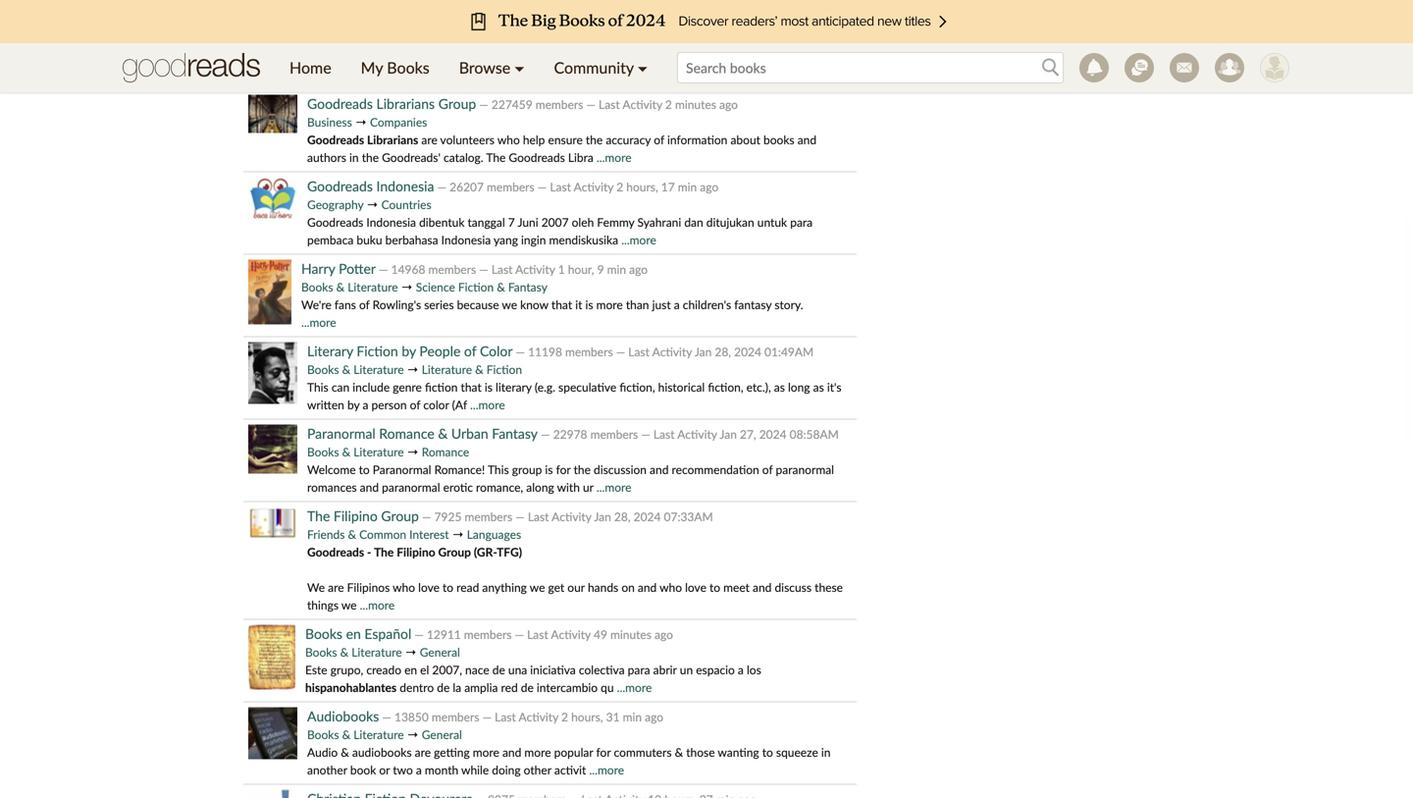 Task type: describe. For each thing, give the bounding box(es) containing it.
meet
[[724, 580, 750, 595]]

christian fiction devourers image
[[248, 790, 297, 798]]

members inside paranormal romance & urban fantasy — 22978 members      — last activity jan 27, 2024 08:58am books & literature → romance welcome to paranormal romance! this group is for the discussion and recommendation of paranormal romances and paranormal erotic romance, along with ur
[[591, 427, 638, 441]]

...more inside books en español — 12911 members      — last activity 49 minutes ago books & literature → general este grupo, creado en el 2007, nace de una iniciativa colectiva para abrir un espacio a los hispanohablantes dentro de la amplia red de intercambio qu ...more
[[617, 680, 652, 695]]

0 horizontal spatial we
[[342, 598, 357, 612]]

know
[[521, 297, 549, 312]]

ago inside harry potter — 14968 members      — last activity 1 hour, 9 min ago books & literature → science fiction & fantasy we're fans of rowling's series because we know that it is more than just a children's fantasy story. ...more
[[630, 262, 648, 276]]

general for español
[[420, 645, 460, 659]]

28, inside the filipino group — 7925 members      — last activity jan 28, 2024 07:33am friends & common interest → languages
[[615, 510, 631, 524]]

→ inside audiobooks — 13850 members      — last activity 2 hours, 31 min ago books & literature → general audio & audiobooks are getting more and more popular for commuters & those wanting to squeeze in another book or two a month while doing other activit
[[407, 728, 419, 742]]

of inside are volunteers who help ensure the accuracy of information about books and authors in the goodreads' catalog. the goodreads libra
[[654, 133, 665, 147]]

2 inside goodreads indonesia — 26207 members      — last activity 2 hours, 17 min ago geography → countries goodreads indonesia dibentuk tanggal 7 juni 2007 oleh femmy syahrani dan ditujukan untuk para pembaca buku berbahasa indonesia yang ingin mendiskusika
[[617, 180, 624, 194]]

min inside audiobooks — 13850 members      — last activity 2 hours, 31 min ago books & literature → general audio & audiobooks are getting more and more popular for commuters & those wanting to squeeze in another book or two a month while doing other activit
[[623, 710, 642, 724]]

and right 'discussion'
[[650, 462, 669, 477]]

person
[[372, 398, 407, 412]]

other
[[524, 763, 552, 777]]

& down audiobooks link
[[342, 728, 351, 742]]

audiobooks image
[[248, 707, 297, 759]]

08:58am
[[790, 427, 839, 441]]

intercambio
[[537, 680, 598, 695]]

— down community
[[587, 97, 596, 111]]

jan inside the filipino group — 7925 members      — last activity jan 28, 2024 07:33am friends & common interest → languages
[[594, 510, 612, 524]]

books en español image
[[248, 625, 296, 690]]

story.
[[775, 297, 804, 312]]

on
[[622, 580, 635, 595]]

22978
[[553, 427, 588, 441]]

goodreads for goodreads - the filipino group (gr-tfg)
[[307, 545, 364, 559]]

general link for español
[[420, 645, 460, 659]]

2007,
[[432, 663, 462, 677]]

7
[[508, 215, 515, 229]]

min for indonesia
[[678, 180, 697, 194]]

literature up include
[[354, 362, 404, 377]]

goodreads'
[[382, 150, 441, 164]]

2 vertical spatial indonesia
[[441, 233, 491, 247]]

speculative
[[559, 380, 617, 394]]

2 inside audiobooks — 13850 members      — last activity 2 hours, 31 min ago books & literature → general audio & audiobooks are getting more and more popular for commuters & those wanting to squeeze in another book or two a month while doing other activit
[[562, 710, 569, 724]]

browse
[[459, 58, 511, 77]]

are inside we are filipinos who love to read anything we get our hands on and who love to meet and discuss these things we
[[328, 580, 344, 595]]

0 vertical spatial en
[[346, 625, 361, 642]]

0 vertical spatial the
[[586, 133, 603, 147]]

two
[[393, 763, 413, 777]]

audiobooks
[[307, 708, 379, 725]]

activity inside audiobooks — 13850 members      — last activity 2 hours, 31 min ago books & literature → general audio & audiobooks are getting more and more popular for commuters & those wanting to squeeze in another book or two a month while doing other activit
[[519, 710, 559, 724]]

Search books text field
[[678, 52, 1064, 83]]

inbox image
[[1170, 53, 1200, 82]]

the inside the filipino group — 7925 members      — last activity jan 28, 2024 07:33am friends & common interest → languages
[[307, 508, 330, 524]]

— up interest
[[422, 510, 432, 524]]

paranormal romance & urban fantasy link
[[307, 425, 538, 442]]

interest
[[410, 527, 449, 541]]

— left 22978
[[541, 427, 550, 441]]

the filipino group — 7925 members      — last activity jan 28, 2024 07:33am friends & common interest → languages
[[307, 508, 713, 541]]

information
[[668, 133, 728, 147]]

romances
[[307, 480, 357, 494]]

syahrani
[[638, 215, 682, 229]]

abrir
[[654, 663, 677, 677]]

▾ for browse ▾
[[515, 58, 525, 77]]

— left 227459
[[479, 97, 489, 111]]

el
[[420, 663, 429, 677]]

goodreads librarians group — 227459 members      — last activity 2 minutes ago business → companies
[[307, 95, 738, 129]]

of inside harry potter — 14968 members      — last activity 1 hour, 9 min ago books & literature → science fiction & fantasy we're fans of rowling's series because we know that it is more than just a children's fantasy story. ...more
[[359, 297, 370, 312]]

the inside are volunteers who help ensure the accuracy of information about books and authors in the goodreads' catalog. the goodreads libra
[[486, 150, 506, 164]]

last inside goodreads indonesia — 26207 members      — last activity 2 hours, 17 min ago geography → countries goodreads indonesia dibentuk tanggal 7 juni 2007 oleh femmy syahrani dan ditujukan untuk para pembaca buku berbahasa indonesia yang ingin mendiskusika
[[550, 180, 571, 194]]

group for goodreads librarians group
[[439, 95, 476, 112]]

1 vertical spatial the
[[362, 150, 379, 164]]

11198
[[528, 345, 563, 359]]

science fiction & fantasy link
[[416, 280, 548, 294]]

— down amplia
[[483, 710, 492, 724]]

just
[[652, 297, 671, 312]]

members inside harry potter — 14968 members      — last activity 1 hour, 9 min ago books & literature → science fiction & fantasy we're fans of rowling's series because we know that it is more than just a children's fantasy story. ...more
[[429, 262, 476, 276]]

& right audio
[[341, 745, 349, 759]]

— left 14968
[[379, 262, 388, 276]]

→ inside the literary fiction by people of color — 11198 members      — last activity jan 28, 2024 01:49am books & literature → literature & fiction this can include genre fiction that is literary (e.g. speculative fiction, historical fiction, etc.), as long as it's written by a person of color (af
[[407, 362, 419, 377]]

libra
[[568, 150, 594, 164]]

hispanohablantes
[[305, 680, 397, 695]]

is inside the literary fiction by people of color — 11198 members      — last activity jan 28, 2024 01:49am books & literature → literature & fiction this can include genre fiction that is literary (e.g. speculative fiction, historical fiction, etc.), as long as it's written by a person of color (af
[[485, 380, 493, 394]]

12911
[[427, 627, 461, 642]]

activity inside harry potter — 14968 members      — last activity 1 hour, 9 min ago books & literature → science fiction & fantasy we're fans of rowling's series because we know that it is more than just a children's fantasy story. ...more
[[516, 262, 555, 276]]

— up 2007
[[538, 180, 547, 194]]

in inside are volunteers who help ensure the accuracy of information about books and authors in the goodreads' catalog. the goodreads libra
[[350, 150, 359, 164]]

— left 12911
[[415, 627, 424, 642]]

activity inside the filipino group — 7925 members      — last activity jan 28, 2024 07:33am friends & common interest → languages
[[552, 510, 592, 524]]

and inside are volunteers who help ensure the accuracy of information about books and authors in the goodreads' catalog. the goodreads libra
[[798, 133, 817, 147]]

books & literature link for audiobooks
[[307, 728, 404, 742]]

and right on at the bottom
[[638, 580, 657, 595]]

books en español — 12911 members      — last activity 49 minutes ago books & literature → general este grupo, creado en el 2007, nace de una iniciativa colectiva para abrir un espacio a los hispanohablantes dentro de la amplia red de intercambio qu ...more
[[305, 625, 762, 695]]

countries link
[[382, 197, 432, 212]]

2 inside goodreads librarians group — 227459 members      — last activity 2 minutes ago business → companies
[[666, 97, 672, 111]]

home link
[[275, 43, 346, 92]]

2 horizontal spatial de
[[521, 680, 534, 695]]

this inside the literary fiction by people of color — 11198 members      — last activity jan 28, 2024 01:49am books & literature → literature & fiction this can include genre fiction that is literary (e.g. speculative fiction, historical fiction, etc.), as long as it's written by a person of color (af
[[307, 380, 329, 394]]

last inside audiobooks — 13850 members      — last activity 2 hours, 31 min ago books & literature → general audio & audiobooks are getting more and more popular for commuters & those wanting to squeeze in another book or two a month while doing other activit
[[495, 710, 516, 724]]

books & literature link for harry
[[301, 280, 398, 294]]

— up languages "link"
[[516, 510, 525, 524]]

para inside books en español — 12911 members      — last activity 49 minutes ago books & literature → general este grupo, creado en el 2007, nace de una iniciativa colectiva para abrir un espacio a los hispanohablantes dentro de la amplia red de intercambio qu ...more
[[628, 663, 651, 677]]

romance!
[[435, 462, 485, 477]]

can
[[332, 380, 350, 394]]

harry
[[301, 260, 335, 277]]

of up literature & fiction link
[[464, 343, 477, 359]]

business link
[[307, 115, 352, 129]]

27,
[[740, 427, 757, 441]]

another
[[307, 763, 347, 777]]

— up speculative
[[616, 345, 626, 359]]

...more up business
[[302, 68, 337, 82]]

color
[[424, 398, 449, 412]]

— left 26207
[[437, 180, 447, 194]]

hours, inside goodreads indonesia — 26207 members      — last activity 2 hours, 17 min ago geography → countries goodreads indonesia dibentuk tanggal 7 juni 2007 oleh femmy syahrani dan ditujukan untuk para pembaca buku berbahasa indonesia yang ingin mendiskusika
[[627, 180, 659, 194]]

literature inside audiobooks — 13850 members      — last activity 2 hours, 31 min ago books & literature → general audio & audiobooks are getting more and more popular for commuters & those wanting to squeeze in another book or two a month while doing other activit
[[354, 728, 404, 742]]

— up una
[[515, 627, 524, 642]]

...more link up business
[[302, 68, 337, 82]]

fantasy inside paranormal romance & urban fantasy — 22978 members      — last activity jan 27, 2024 08:58am books & literature → romance welcome to paranormal romance! this group is for the discussion and recommendation of paranormal romances and paranormal erotic romance, along with ur
[[492, 425, 538, 442]]

community
[[554, 58, 634, 77]]

jan inside the literary fiction by people of color — 11198 members      — last activity jan 28, 2024 01:49am books & literature → literature & fiction this can include genre fiction that is literary (e.g. speculative fiction, historical fiction, etc.), as long as it's written by a person of color (af
[[695, 345, 712, 359]]

to left meet at the right of page
[[710, 580, 721, 595]]

literary fiction by people of color link
[[307, 343, 513, 359]]

...more link for harry potter
[[301, 315, 336, 329]]

31
[[606, 710, 620, 724]]

a inside the literary fiction by people of color — 11198 members      — last activity jan 28, 2024 01:49am books & literature → literature & fiction this can include genre fiction that is literary (e.g. speculative fiction, historical fiction, etc.), as long as it's written by a person of color (af
[[363, 398, 369, 412]]

fantasy
[[735, 297, 772, 312]]

goodreads for goodreads librarians
[[307, 133, 364, 147]]

authors
[[307, 150, 347, 164]]

& up fans
[[336, 280, 345, 294]]

— up science fiction & fantasy 'link'
[[479, 262, 489, 276]]

literature up fiction
[[422, 362, 472, 377]]

28, inside the literary fiction by people of color — 11198 members      — last activity jan 28, 2024 01:49am books & literature → literature & fiction this can include genre fiction that is literary (e.g. speculative fiction, historical fiction, etc.), as long as it's written by a person of color (af
[[715, 345, 732, 359]]

notifications image
[[1080, 53, 1109, 82]]

hours, inside audiobooks — 13850 members      — last activity 2 hours, 31 min ago books & literature → general audio & audiobooks are getting more and more popular for commuters & those wanting to squeeze in another book or two a month while doing other activit
[[572, 710, 603, 724]]

0 vertical spatial paranormal
[[776, 462, 835, 477]]

2024 inside the literary fiction by people of color — 11198 members      — last activity jan 28, 2024 01:49am books & literature → literature & fiction this can include genre fiction that is literary (e.g. speculative fiction, historical fiction, etc.), as long as it's written by a person of color (af
[[735, 345, 762, 359]]

ensure
[[548, 133, 583, 147]]

2 vertical spatial group
[[438, 545, 471, 559]]

who inside are volunteers who help ensure the accuracy of information about books and authors in the goodreads' catalog. the goodreads libra
[[498, 133, 520, 147]]

literature inside paranormal romance & urban fantasy — 22978 members      — last activity jan 27, 2024 08:58am books & literature → romance welcome to paranormal romance! this group is for the discussion and recommendation of paranormal romances and paranormal erotic romance, along with ur
[[354, 445, 404, 459]]

...more for audiobooks
[[590, 763, 625, 777]]

& left those
[[675, 745, 684, 759]]

activity inside books en español — 12911 members      — last activity 49 minutes ago books & literature → general este grupo, creado en el 2007, nace de una iniciativa colectiva para abrir un espacio a los hispanohablantes dentro de la amplia red de intercambio qu ...more
[[551, 627, 591, 642]]

catalog.
[[444, 150, 484, 164]]

1 vertical spatial indonesia
[[367, 215, 416, 229]]

dibentuk
[[419, 215, 465, 229]]

menu containing home
[[275, 43, 663, 92]]

2024 inside the filipino group — 7925 members      — last activity jan 28, 2024 07:33am friends & common interest → languages
[[634, 510, 661, 524]]

science
[[416, 280, 455, 294]]

along
[[526, 480, 555, 494]]

for inside audiobooks — 13850 members      — last activity 2 hours, 31 min ago books & literature → general audio & audiobooks are getting more and more popular for commuters & those wanting to squeeze in another book or two a month while doing other activit
[[597, 745, 611, 759]]

children's
[[683, 297, 732, 312]]

more inside harry potter — 14968 members      — last activity 1 hour, 9 min ago books & literature → science fiction & fantasy we're fans of rowling's series because we know that it is more than just a children's fantasy story. ...more
[[597, 297, 623, 312]]

companies link
[[370, 115, 427, 129]]

last inside the literary fiction by people of color — 11198 members      — last activity jan 28, 2024 01:49am books & literature → literature & fiction this can include genre fiction that is literary (e.g. speculative fiction, historical fiction, etc.), as long as it's written by a person of color (af
[[629, 345, 650, 359]]

activity inside the literary fiction by people of color — 11198 members      — last activity jan 28, 2024 01:49am books & literature → literature & fiction this can include genre fiction that is literary (e.g. speculative fiction, historical fiction, etc.), as long as it's written by a person of color (af
[[653, 345, 692, 359]]

squeeze
[[777, 745, 819, 759]]

wanting
[[718, 745, 760, 759]]

and up the filipino group link
[[360, 480, 379, 494]]

discuss
[[775, 580, 812, 595]]

potter
[[339, 260, 376, 277]]

my
[[361, 58, 383, 77]]

volunteers
[[440, 133, 495, 147]]

1 horizontal spatial more
[[525, 745, 551, 759]]

creado
[[367, 663, 402, 677]]

tfg)
[[497, 545, 522, 559]]

femmy
[[597, 215, 635, 229]]

goodreads down geography link
[[307, 215, 364, 229]]

books en español link
[[305, 625, 412, 642]]

urban
[[452, 425, 489, 442]]

2 as from the left
[[814, 380, 825, 394]]

goodreads for goodreads librarians group — 227459 members      — last activity 2 minutes ago business → companies
[[307, 95, 373, 112]]

2 vertical spatial fiction
[[487, 362, 522, 377]]

— up 'discussion'
[[641, 427, 651, 441]]

1 fiction, from the left
[[620, 380, 655, 394]]

are inside audiobooks — 13850 members      — last activity 2 hours, 31 min ago books & literature → general audio & audiobooks are getting more and more popular for commuters & those wanting to squeeze in another book or two a month while doing other activit
[[415, 745, 431, 759]]

& up because
[[497, 280, 505, 294]]

1 love from the left
[[418, 580, 440, 595]]

books inside audiobooks — 13850 members      — last activity 2 hours, 31 min ago books & literature → general audio & audiobooks are getting more and more popular for commuters & those wanting to squeeze in another book or two a month while doing other activit
[[307, 728, 339, 742]]

books down 'things'
[[305, 625, 343, 642]]

1 vertical spatial romance
[[422, 445, 469, 459]]

0 horizontal spatial more
[[473, 745, 500, 759]]

or
[[379, 763, 390, 777]]

and right meet at the right of page
[[753, 580, 772, 595]]

romance link
[[422, 445, 469, 459]]

9
[[598, 262, 604, 276]]

welcome
[[307, 462, 356, 477]]

ago for español
[[655, 627, 673, 642]]

1 horizontal spatial filipino
[[397, 545, 436, 559]]

una
[[508, 663, 527, 677]]

minutes for books en español
[[611, 627, 652, 642]]

books & literature link for books
[[305, 645, 402, 659]]

of inside paranormal romance & urban fantasy — 22978 members      — last activity jan 27, 2024 08:58am books & literature → romance welcome to paranormal romance! this group is for the discussion and recommendation of paranormal romances and paranormal erotic romance, along with ur
[[763, 462, 773, 477]]

include
[[353, 380, 390, 394]]

a inside audiobooks — 13850 members      — last activity 2 hours, 31 min ago books & literature → general audio & audiobooks are getting more and more popular for commuters & those wanting to squeeze in another book or two a month while doing other activit
[[416, 763, 422, 777]]

friend requests image
[[1216, 53, 1245, 82]]

-
[[367, 545, 372, 559]]

it's
[[828, 380, 842, 394]]

popular
[[554, 745, 594, 759]]

the inside paranormal romance & urban fantasy — 22978 members      — last activity jan 27, 2024 08:58am books & literature → romance welcome to paranormal romance! this group is for the discussion and recommendation of paranormal romances and paranormal erotic romance, along with ur
[[574, 462, 591, 477]]

berbahasa
[[386, 233, 438, 247]]

activity inside goodreads indonesia — 26207 members      — last activity 2 hours, 17 min ago geography → countries goodreads indonesia dibentuk tanggal 7 juni 2007 oleh femmy syahrani dan ditujukan untuk para pembaca buku berbahasa indonesia yang ingin mendiskusika
[[574, 180, 614, 194]]

activity inside goodreads librarians group — 227459 members      — last activity 2 minutes ago business → companies
[[623, 97, 663, 111]]

books inside the literary fiction by people of color — 11198 members      — last activity jan 28, 2024 01:49am books & literature → literature & fiction this can include genre fiction that is literary (e.g. speculative fiction, historical fiction, etc.), as long as it's written by a person of color (af
[[307, 362, 339, 377]]

countries
[[382, 197, 432, 212]]

2024 inside paranormal romance & urban fantasy — 22978 members      — last activity jan 27, 2024 08:58am books & literature → romance welcome to paranormal romance! this group is for the discussion and recommendation of paranormal romances and paranormal erotic romance, along with ur
[[760, 427, 787, 441]]

languages link
[[467, 527, 522, 541]]

while
[[461, 763, 489, 777]]

nace
[[465, 663, 490, 677]]

1 vertical spatial by
[[348, 398, 360, 412]]

iniciativa
[[530, 663, 576, 677]]

ago for 13850
[[645, 710, 664, 724]]

dan
[[685, 215, 704, 229]]

— right color
[[516, 345, 525, 359]]

& up can
[[342, 362, 351, 377]]



Task type: vqa. For each thing, say whether or not it's contained in the screenshot.
RATE THIS BOOK
no



Task type: locate. For each thing, give the bounding box(es) containing it.
0 vertical spatial 2024
[[735, 345, 762, 359]]

1 vertical spatial 28,
[[615, 510, 631, 524]]

2 horizontal spatial is
[[586, 297, 594, 312]]

1 horizontal spatial in
[[822, 745, 831, 759]]

1 vertical spatial minutes
[[611, 627, 652, 642]]

ago inside books en español — 12911 members      — last activity 49 minutes ago books & literature → general este grupo, creado en el 2007, nace de una iniciativa colectiva para abrir un espacio a los hispanohablantes dentro de la amplia red de intercambio qu ...more
[[655, 627, 673, 642]]

those
[[687, 745, 715, 759]]

books inside harry potter — 14968 members      — last activity 1 hour, 9 min ago books & literature → science fiction & fantasy we're fans of rowling's series because we know that it is more than just a children's fantasy story. ...more
[[301, 280, 333, 294]]

& up 'welcome'
[[342, 445, 351, 459]]

1 vertical spatial fiction
[[357, 343, 398, 359]]

grupo,
[[331, 663, 364, 677]]

and
[[798, 133, 817, 147], [650, 462, 669, 477], [360, 480, 379, 494], [638, 580, 657, 595], [753, 580, 772, 595], [503, 745, 522, 759]]

goodreads for goodreads indonesia — 26207 members      — last activity 2 hours, 17 min ago geography → countries goodreads indonesia dibentuk tanggal 7 juni 2007 oleh femmy syahrani dan ditujukan untuk para pembaca buku berbahasa indonesia yang ingin mendiskusika
[[307, 178, 373, 194]]

john smith image
[[1261, 53, 1290, 82]]

last down red on the bottom left of page
[[495, 710, 516, 724]]

...more link down accuracy
[[597, 150, 632, 164]]

last inside paranormal romance & urban fantasy — 22978 members      — last activity jan 27, 2024 08:58am books & literature → romance welcome to paranormal romance! this group is for the discussion and recommendation of paranormal romances and paranormal erotic romance, along with ur
[[654, 427, 675, 441]]

0 vertical spatial minutes
[[675, 97, 717, 111]]

literary fiction by people of color image
[[248, 342, 297, 404]]

2 vertical spatial 2
[[562, 710, 569, 724]]

...more link for goodreads indonesia
[[622, 233, 657, 247]]

paranormal down the 08:58am on the right
[[776, 462, 835, 477]]

goodreads librarians
[[307, 133, 419, 147]]

is right it at the left top of the page
[[586, 297, 594, 312]]

love left meet at the right of page
[[685, 580, 707, 595]]

our
[[568, 580, 585, 595]]

romance,
[[476, 480, 523, 494]]

dentro
[[400, 680, 434, 695]]

general link for 13850
[[422, 728, 462, 742]]

my books
[[361, 58, 430, 77]]

0 vertical spatial fiction
[[458, 280, 494, 294]]

→
[[355, 115, 367, 129], [367, 197, 379, 212], [401, 280, 413, 294], [407, 362, 419, 377], [407, 445, 419, 459], [452, 527, 464, 541], [405, 645, 417, 659], [407, 728, 419, 742]]

last up science fiction & fantasy 'link'
[[492, 262, 513, 276]]

activity left 1
[[516, 262, 555, 276]]

that inside harry potter — 14968 members      — last activity 1 hour, 9 min ago books & literature → science fiction & fantasy we're fans of rowling's series because we know that it is more than just a children's fantasy story. ...more
[[552, 297, 573, 312]]

...more link for goodreads librarians group
[[597, 150, 632, 164]]

than
[[626, 297, 649, 312]]

goodreads up geography link
[[307, 178, 373, 194]]

—
[[479, 97, 489, 111], [587, 97, 596, 111], [437, 180, 447, 194], [538, 180, 547, 194], [379, 262, 388, 276], [479, 262, 489, 276], [516, 345, 525, 359], [616, 345, 626, 359], [541, 427, 550, 441], [641, 427, 651, 441], [422, 510, 432, 524], [516, 510, 525, 524], [415, 627, 424, 642], [515, 627, 524, 642], [382, 710, 392, 724], [483, 710, 492, 724]]

fiction up literary
[[487, 362, 522, 377]]

we left "get"
[[530, 580, 545, 595]]

...more link for the filipino group
[[360, 598, 395, 612]]

ago up dan
[[700, 180, 719, 194]]

for
[[556, 462, 571, 477], [597, 745, 611, 759]]

1 vertical spatial that
[[461, 380, 482, 394]]

1 horizontal spatial 2
[[617, 180, 624, 194]]

librarians for goodreads librarians group — 227459 members      — last activity 2 minutes ago business → companies
[[377, 95, 435, 112]]

0 vertical spatial indonesia
[[377, 178, 434, 194]]

...more link down 'discussion'
[[597, 480, 632, 494]]

→ inside paranormal romance & urban fantasy — 22978 members      — last activity jan 27, 2024 08:58am books & literature → romance welcome to paranormal romance! this group is for the discussion and recommendation of paranormal romances and paranormal erotic romance, along with ur
[[407, 445, 419, 459]]

in right squeeze on the bottom right of the page
[[822, 745, 831, 759]]

books & literature link for paranormal
[[307, 445, 404, 459]]

26207
[[450, 180, 484, 194]]

for inside paranormal romance & urban fantasy — 22978 members      — last activity jan 27, 2024 08:58am books & literature → romance welcome to paranormal romance! this group is for the discussion and recommendation of paranormal romances and paranormal erotic romance, along with ur
[[556, 462, 571, 477]]

...more
[[302, 68, 337, 82], [597, 150, 632, 164], [622, 233, 657, 247], [301, 315, 336, 329], [470, 398, 505, 412], [597, 480, 632, 494], [360, 598, 395, 612], [617, 680, 652, 695], [590, 763, 625, 777]]

ago for group
[[720, 97, 738, 111]]

0 vertical spatial is
[[586, 297, 594, 312]]

0 horizontal spatial as
[[774, 380, 785, 394]]

1
[[558, 262, 565, 276]]

1 vertical spatial this
[[488, 462, 509, 477]]

1 vertical spatial 2
[[617, 180, 624, 194]]

1 horizontal spatial jan
[[695, 345, 712, 359]]

goodreads up business link
[[307, 95, 373, 112]]

to inside paranormal romance & urban fantasy — 22978 members      — last activity jan 27, 2024 08:58am books & literature → romance welcome to paranormal romance! this group is for the discussion and recommendation of paranormal romances and paranormal erotic romance, along with ur
[[359, 462, 370, 477]]

paranormal romance & urban fantasy image
[[248, 425, 297, 474]]

because
[[457, 297, 499, 312]]

1 vertical spatial hours,
[[572, 710, 603, 724]]

28, down 'discussion'
[[615, 510, 631, 524]]

members inside audiobooks — 13850 members      — last activity 2 hours, 31 min ago books & literature → general audio & audiobooks are getting more and more popular for commuters & those wanting to squeeze in another book or two a month while doing other activit
[[432, 710, 480, 724]]

home
[[290, 58, 332, 77]]

fiction inside harry potter — 14968 members      — last activity 1 hour, 9 min ago books & literature → science fiction & fantasy we're fans of rowling's series because we know that it is more than just a children's fantasy story. ...more
[[458, 280, 494, 294]]

group for the filipino group
[[381, 508, 419, 524]]

minutes right 49
[[611, 627, 652, 642]]

0 horizontal spatial this
[[307, 380, 329, 394]]

1 horizontal spatial the
[[374, 545, 394, 559]]

0 vertical spatial jan
[[695, 345, 712, 359]]

→ inside the filipino group — 7925 members      — last activity jan 28, 2024 07:33am friends & common interest → languages
[[452, 527, 464, 541]]

0 vertical spatial that
[[552, 297, 573, 312]]

members inside goodreads indonesia — 26207 members      — last activity 2 hours, 17 min ago geography → countries goodreads indonesia dibentuk tanggal 7 juni 2007 oleh femmy syahrani dan ditujukan untuk para pembaca buku berbahasa indonesia yang ingin mendiskusika
[[487, 180, 535, 194]]

activity down with
[[552, 510, 592, 524]]

fantasy up group
[[492, 425, 538, 442]]

un
[[680, 663, 693, 677]]

members up ensure
[[536, 97, 584, 111]]

min inside goodreads indonesia — 26207 members      — last activity 2 hours, 17 min ago geography → countries goodreads indonesia dibentuk tanggal 7 juni 2007 oleh femmy syahrani dan ditujukan untuk para pembaca buku berbahasa indonesia yang ingin mendiskusika
[[678, 180, 697, 194]]

doing
[[492, 763, 521, 777]]

ditujukan
[[707, 215, 755, 229]]

0 horizontal spatial hours,
[[572, 710, 603, 724]]

a inside books en español — 12911 members      — last activity 49 minutes ago books & literature → general este grupo, creado en el 2007, nace de una iniciativa colectiva para abrir un espacio a los hispanohablantes dentro de la amplia red de intercambio qu ...more
[[738, 663, 744, 677]]

we are filipinos who love to read anything we get our hands on and who love to meet and discuss these things we
[[307, 580, 843, 612]]

and inside audiobooks — 13850 members      — last activity 2 hours, 31 min ago books & literature → general audio & audiobooks are getting more and more popular for commuters & those wanting to squeeze in another book or two a month while doing other activit
[[503, 745, 522, 759]]

in down goodreads librarians
[[350, 150, 359, 164]]

1 vertical spatial general link
[[422, 728, 462, 742]]

a right just
[[674, 297, 680, 312]]

activity
[[623, 97, 663, 111], [574, 180, 614, 194], [516, 262, 555, 276], [653, 345, 692, 359], [678, 427, 717, 441], [552, 510, 592, 524], [551, 627, 591, 642], [519, 710, 559, 724]]

minutes inside books en español — 12911 members      — last activity 49 minutes ago books & literature → general este grupo, creado en el 2007, nace de una iniciativa colectiva para abrir un espacio a los hispanohablantes dentro de la amplia red de intercambio qu ...more
[[611, 627, 652, 642]]

& down color
[[475, 362, 484, 377]]

is inside paranormal romance & urban fantasy — 22978 members      — last activity jan 27, 2024 08:58am books & literature → romance welcome to paranormal romance! this group is for the discussion and recommendation of paranormal romances and paranormal erotic romance, along with ur
[[545, 462, 553, 477]]

we inside harry potter — 14968 members      — last activity 1 hour, 9 min ago books & literature → science fiction & fantasy we're fans of rowling's series because we know that it is more than just a children's fantasy story. ...more
[[502, 297, 517, 312]]

→ down 13850
[[407, 728, 419, 742]]

literature inside books en español — 12911 members      — last activity 49 minutes ago books & literature → general este grupo, creado en el 2007, nace de una iniciativa colectiva para abrir un espacio a los hispanohablantes dentro de la amplia red de intercambio qu ...more
[[352, 645, 402, 659]]

0 vertical spatial fantasy
[[508, 280, 548, 294]]

2 horizontal spatial 2
[[666, 97, 672, 111]]

literary
[[496, 380, 532, 394]]

este
[[305, 663, 328, 677]]

librarians for goodreads librarians
[[367, 133, 419, 147]]

of down genre on the left top of page
[[410, 398, 421, 412]]

0 horizontal spatial de
[[437, 680, 450, 695]]

buku
[[357, 233, 383, 247]]

(e.g.
[[535, 380, 556, 394]]

for up with
[[556, 462, 571, 477]]

0 horizontal spatial 2
[[562, 710, 569, 724]]

of right recommendation
[[763, 462, 773, 477]]

...more for literary fiction by people of color
[[470, 398, 505, 412]]

goodreads librarians group link
[[307, 95, 476, 112]]

members inside the literary fiction by people of color — 11198 members      — last activity jan 28, 2024 01:49am books & literature → literature & fiction this can include genre fiction that is literary (e.g. speculative fiction, historical fiction, etc.), as long as it's written by a person of color (af
[[566, 345, 613, 359]]

of right fans
[[359, 297, 370, 312]]

last inside goodreads librarians group — 227459 members      — last activity 2 minutes ago business → companies
[[599, 97, 620, 111]]

...more down accuracy
[[597, 150, 632, 164]]

browse ▾
[[459, 58, 525, 77]]

languages
[[467, 527, 522, 541]]

0 horizontal spatial paranormal
[[382, 480, 440, 494]]

audio
[[307, 745, 338, 759]]

0 horizontal spatial fiction,
[[620, 380, 655, 394]]

2 vertical spatial the
[[574, 462, 591, 477]]

fiction,
[[620, 380, 655, 394], [708, 380, 744, 394]]

goodreads indonesia link
[[307, 178, 434, 194]]

business
[[307, 115, 352, 129]]

mendiskusika
[[549, 233, 619, 247]]

last inside books en español — 12911 members      — last activity 49 minutes ago books & literature → general este grupo, creado en el 2007, nace de una iniciativa colectiva para abrir un espacio a los hispanohablantes dentro de la amplia red de intercambio qu ...more
[[527, 627, 549, 642]]

1 vertical spatial is
[[485, 380, 493, 394]]

...more for goodreads indonesia
[[622, 233, 657, 247]]

1 vertical spatial in
[[822, 745, 831, 759]]

1 vertical spatial are
[[328, 580, 344, 595]]

last inside harry potter — 14968 members      — last activity 1 hour, 9 min ago books & literature → science fiction & fantasy we're fans of rowling's series because we know that it is more than just a children's fantasy story. ...more
[[492, 262, 513, 276]]

0 horizontal spatial who
[[393, 580, 415, 595]]

qu
[[601, 680, 614, 695]]

28,
[[715, 345, 732, 359], [615, 510, 631, 524]]

0 vertical spatial 28,
[[715, 345, 732, 359]]

indonesia up countries
[[377, 178, 434, 194]]

menu
[[275, 43, 663, 92]]

group inside goodreads librarians group — 227459 members      — last activity 2 minutes ago business → companies
[[439, 95, 476, 112]]

books up este
[[305, 645, 337, 659]]

to left the read
[[443, 580, 454, 595]]

the filipino group link
[[307, 508, 419, 524]]

long
[[788, 380, 811, 394]]

0 horizontal spatial ▾
[[515, 58, 525, 77]]

is inside harry potter — 14968 members      — last activity 1 hour, 9 min ago books & literature → science fiction & fantasy we're fans of rowling's series because we know that it is more than just a children's fantasy story. ...more
[[586, 297, 594, 312]]

2 horizontal spatial the
[[486, 150, 506, 164]]

recommendation
[[672, 462, 760, 477]]

untuk
[[758, 215, 788, 229]]

filipino inside the filipino group — 7925 members      — last activity jan 28, 2024 07:33am friends & common interest → languages
[[334, 508, 378, 524]]

Search for books to add to your shelves search field
[[678, 52, 1064, 83]]

librarians up companies
[[377, 95, 435, 112]]

fiction, left etc.),
[[708, 380, 744, 394]]

0 horizontal spatial for
[[556, 462, 571, 477]]

are inside are volunteers who help ensure the accuracy of information about books and authors in the goodreads' catalog. the goodreads libra
[[422, 133, 438, 147]]

2 vertical spatial is
[[545, 462, 553, 477]]

0 horizontal spatial that
[[461, 380, 482, 394]]

2 horizontal spatial jan
[[720, 427, 737, 441]]

general inside books en español — 12911 members      — last activity 49 minutes ago books & literature → general este grupo, creado en el 2007, nace de una iniciativa colectiva para abrir un espacio a los hispanohablantes dentro de la amplia red de intercambio qu ...more
[[420, 645, 460, 659]]

group up common
[[381, 508, 419, 524]]

is
[[586, 297, 594, 312], [485, 380, 493, 394], [545, 462, 553, 477]]

jan up historical
[[695, 345, 712, 359]]

1 horizontal spatial ▾
[[638, 58, 648, 77]]

things
[[307, 598, 339, 612]]

0 horizontal spatial jan
[[594, 510, 612, 524]]

members inside goodreads librarians group — 227459 members      — last activity 2 minutes ago business → companies
[[536, 97, 584, 111]]

general
[[420, 645, 460, 659], [422, 728, 462, 742]]

general link up getting
[[422, 728, 462, 742]]

to inside audiobooks — 13850 members      — last activity 2 hours, 31 min ago books & literature → general audio & audiobooks are getting more and more popular for commuters & those wanting to squeeze in another book or two a month while doing other activit
[[763, 745, 773, 759]]

to right 'welcome'
[[359, 462, 370, 477]]

audiobooks — 13850 members      — last activity 2 hours, 31 min ago books & literature → general audio & audiobooks are getting more and more popular for commuters & those wanting to squeeze in another book or two a month while doing other activit
[[307, 708, 831, 777]]

more up other
[[525, 745, 551, 759]]

ur
[[583, 480, 594, 494]]

0 horizontal spatial love
[[418, 580, 440, 595]]

the up the ur
[[574, 462, 591, 477]]

the filipino group image
[[248, 507, 297, 540]]

2 vertical spatial 2024
[[634, 510, 661, 524]]

2 horizontal spatial we
[[530, 580, 545, 595]]

0 vertical spatial in
[[350, 150, 359, 164]]

friends & common interest link
[[307, 527, 449, 541]]

ago up about
[[720, 97, 738, 111]]

& up romance link
[[438, 425, 448, 442]]

& inside books en español — 12911 members      — last activity 49 minutes ago books & literature → general este grupo, creado en el 2007, nace de una iniciativa colectiva para abrir un espacio a los hispanohablantes dentro de la amplia red de intercambio qu ...more
[[340, 645, 349, 659]]

→ inside goodreads librarians group — 227459 members      — last activity 2 minutes ago business → companies
[[355, 115, 367, 129]]

...more link for paranormal romance & urban fantasy
[[597, 480, 632, 494]]

1 horizontal spatial for
[[597, 745, 611, 759]]

to right wanting
[[763, 745, 773, 759]]

1 horizontal spatial is
[[545, 462, 553, 477]]

by down can
[[348, 398, 360, 412]]

&
[[336, 280, 345, 294], [497, 280, 505, 294], [342, 362, 351, 377], [475, 362, 484, 377], [438, 425, 448, 442], [342, 445, 351, 459], [348, 527, 356, 541], [340, 645, 349, 659], [342, 728, 351, 742], [341, 745, 349, 759], [675, 745, 684, 759]]

general inside audiobooks — 13850 members      — last activity 2 hours, 31 min ago books & literature → general audio & audiobooks are getting more and more popular for commuters & those wanting to squeeze in another book or two a month while doing other activit
[[422, 728, 462, 742]]

1 horizontal spatial we
[[502, 297, 517, 312]]

...more link for literary fiction by people of color
[[470, 398, 505, 412]]

1 vertical spatial filipino
[[397, 545, 436, 559]]

2 ▾ from the left
[[638, 58, 648, 77]]

1 vertical spatial fantasy
[[492, 425, 538, 442]]

2 vertical spatial are
[[415, 745, 431, 759]]

0 horizontal spatial is
[[485, 380, 493, 394]]

0 vertical spatial this
[[307, 380, 329, 394]]

jan down 'discussion'
[[594, 510, 612, 524]]

books inside menu
[[387, 58, 430, 77]]

goodreads indonesia — 26207 members      — last activity 2 hours, 17 min ago geography → countries goodreads indonesia dibentuk tanggal 7 juni 2007 oleh femmy syahrani dan ditujukan untuk para pembaca buku berbahasa indonesia yang ingin mendiskusika
[[307, 178, 813, 247]]

2 vertical spatial we
[[342, 598, 357, 612]]

community ▾ button
[[540, 43, 663, 92]]

this up written
[[307, 380, 329, 394]]

min inside harry potter — 14968 members      — last activity 1 hour, 9 min ago books & literature → science fiction & fantasy we're fans of rowling's series because we know that it is more than just a children's fantasy story. ...more
[[607, 262, 626, 276]]

min right the 31
[[623, 710, 642, 724]]

1 horizontal spatial fiction,
[[708, 380, 744, 394]]

1 horizontal spatial de
[[493, 663, 505, 677]]

ago inside goodreads librarians group — 227459 members      — last activity 2 minutes ago business → companies
[[720, 97, 738, 111]]

books & literature link up grupo,
[[305, 645, 402, 659]]

members inside books en español — 12911 members      — last activity 49 minutes ago books & literature → general este grupo, creado en el 2007, nace de una iniciativa colectiva para abrir un espacio a los hispanohablantes dentro de la amplia red de intercambio qu ...more
[[464, 627, 512, 642]]

& inside the filipino group — 7925 members      — last activity jan 28, 2024 07:33am friends & common interest → languages
[[348, 527, 356, 541]]

ago inside goodreads indonesia — 26207 members      — last activity 2 hours, 17 min ago geography → countries goodreads indonesia dibentuk tanggal 7 juni 2007 oleh femmy syahrani dan ditujukan untuk para pembaca buku berbahasa indonesia yang ingin mendiskusika
[[700, 180, 719, 194]]

the up libra
[[586, 133, 603, 147]]

2 down "intercambio"
[[562, 710, 569, 724]]

1 horizontal spatial en
[[405, 663, 417, 677]]

1 vertical spatial general
[[422, 728, 462, 742]]

ago inside audiobooks — 13850 members      — last activity 2 hours, 31 min ago books & literature → general audio & audiobooks are getting more and more popular for commuters & those wanting to squeeze in another book or two a month while doing other activit
[[645, 710, 664, 724]]

1 horizontal spatial as
[[814, 380, 825, 394]]

audiobooks link
[[307, 708, 379, 725]]

→ down 14968
[[401, 280, 413, 294]]

members up nace
[[464, 627, 512, 642]]

minutes up information
[[675, 97, 717, 111]]

filipino down interest
[[397, 545, 436, 559]]

the up friends
[[307, 508, 330, 524]]

0 vertical spatial general
[[420, 645, 460, 659]]

in inside audiobooks — 13850 members      — last activity 2 hours, 31 min ago books & literature → general audio & audiobooks are getting more and more popular for commuters & those wanting to squeeze in another book or two a month while doing other activit
[[822, 745, 831, 759]]

for right popular
[[597, 745, 611, 759]]

...more down we're in the left of the page
[[301, 315, 336, 329]]

en left the el
[[405, 663, 417, 677]]

01:49am
[[765, 345, 814, 359]]

these
[[815, 580, 843, 595]]

librarians inside goodreads librarians group — 227459 members      — last activity 2 minutes ago business → companies
[[377, 95, 435, 112]]

jan inside paranormal romance & urban fantasy — 22978 members      — last activity jan 27, 2024 08:58am books & literature → romance welcome to paranormal romance! this group is for the discussion and recommendation of paranormal romances and paranormal erotic romance, along with ur
[[720, 427, 737, 441]]

members inside the filipino group — 7925 members      — last activity jan 28, 2024 07:33am friends & common interest → languages
[[465, 510, 513, 524]]

07:33am
[[664, 510, 713, 524]]

literature inside harry potter — 14968 members      — last activity 1 hour, 9 min ago books & literature → science fiction & fantasy we're fans of rowling's series because we know that it is more than just a children's fantasy story. ...more
[[348, 280, 398, 294]]

0 vertical spatial hours,
[[627, 180, 659, 194]]

pembaca
[[307, 233, 354, 247]]

1 vertical spatial en
[[405, 663, 417, 677]]

community ▾
[[554, 58, 648, 77]]

→ inside books en español — 12911 members      — last activity 49 minutes ago books & literature → general este grupo, creado en el 2007, nace de una iniciativa colectiva para abrir un espacio a los hispanohablantes dentro de la amplia red de intercambio qu ...more
[[405, 645, 417, 659]]

▾ for community ▾
[[638, 58, 648, 77]]

→ down goodreads indonesia link
[[367, 197, 379, 212]]

...more link for books en español
[[617, 680, 652, 695]]

and up doing
[[503, 745, 522, 759]]

0 vertical spatial librarians
[[377, 95, 435, 112]]

1 vertical spatial paranormal
[[382, 480, 440, 494]]

1 horizontal spatial 28,
[[715, 345, 732, 359]]

members up speculative
[[566, 345, 613, 359]]

...more down 'discussion'
[[597, 480, 632, 494]]

members up 'discussion'
[[591, 427, 638, 441]]

1 as from the left
[[774, 380, 785, 394]]

0 vertical spatial romance
[[379, 425, 435, 442]]

1 vertical spatial paranormal
[[373, 462, 432, 477]]

0 horizontal spatial in
[[350, 150, 359, 164]]

last
[[599, 97, 620, 111], [550, 180, 571, 194], [492, 262, 513, 276], [629, 345, 650, 359], [654, 427, 675, 441], [528, 510, 549, 524], [527, 627, 549, 642], [495, 710, 516, 724]]

more
[[597, 297, 623, 312], [473, 745, 500, 759], [525, 745, 551, 759]]

1 horizontal spatial paranormal
[[776, 462, 835, 477]]

goodreads indonesia image
[[248, 177, 297, 220]]

1 vertical spatial for
[[597, 745, 611, 759]]

goodreads librarians group image
[[248, 95, 297, 133]]

literary fiction by people of color — 11198 members      — last activity jan 28, 2024 01:49am books & literature → literature & fiction this can include genre fiction that is literary (e.g. speculative fiction, historical fiction, etc.), as long as it's written by a person of color (af
[[307, 343, 842, 412]]

fantasy inside harry potter — 14968 members      — last activity 1 hour, 9 min ago books & literature → science fiction & fantasy we're fans of rowling's series because we know that it is more than just a children's fantasy story. ...more
[[508, 280, 548, 294]]

→ inside goodreads indonesia — 26207 members      — last activity 2 hours, 17 min ago geography → countries goodreads indonesia dibentuk tanggal 7 juni 2007 oleh femmy syahrani dan ditujukan untuk para pembaca buku berbahasa indonesia yang ingin mendiskusika
[[367, 197, 379, 212]]

0 vertical spatial para
[[791, 215, 813, 229]]

we
[[307, 580, 325, 595]]

activity up historical
[[653, 345, 692, 359]]

month
[[425, 763, 459, 777]]

1 ▾ from the left
[[515, 58, 525, 77]]

2 horizontal spatial who
[[660, 580, 682, 595]]

2 fiction, from the left
[[708, 380, 744, 394]]

goodreads inside are volunteers who help ensure the accuracy of information about books and authors in the goodreads' catalog. the goodreads libra
[[509, 150, 565, 164]]

anything
[[482, 580, 527, 595]]

min
[[678, 180, 697, 194], [607, 262, 626, 276], [623, 710, 642, 724]]

harry potter link
[[301, 260, 376, 277]]

0 vertical spatial paranormal
[[307, 425, 376, 442]]

a inside harry potter — 14968 members      — last activity 1 hour, 9 min ago books & literature → science fiction & fantasy we're fans of rowling's series because we know that it is more than just a children's fantasy story. ...more
[[674, 297, 680, 312]]

goodreads down business link
[[307, 133, 364, 147]]

0 vertical spatial by
[[402, 343, 416, 359]]

is down literature & fiction link
[[485, 380, 493, 394]]

last inside the filipino group — 7925 members      — last activity jan 28, 2024 07:33am friends & common interest → languages
[[528, 510, 549, 524]]

...more link right 'activit'
[[590, 763, 625, 777]]

filipino
[[334, 508, 378, 524], [397, 545, 436, 559]]

min for potter
[[607, 262, 626, 276]]

activity inside paranormal romance & urban fantasy — 22978 members      — last activity jan 27, 2024 08:58am books & literature → romance welcome to paranormal romance! this group is for the discussion and recommendation of paranormal romances and paranormal erotic romance, along with ur
[[678, 427, 717, 441]]

the
[[486, 150, 506, 164], [307, 508, 330, 524], [374, 545, 394, 559]]

literature down paranormal romance & urban fantasy link
[[354, 445, 404, 459]]

→ inside harry potter — 14968 members      — last activity 1 hour, 9 min ago books & literature → science fiction & fantasy we're fans of rowling's series because we know that it is more than just a children's fantasy story. ...more
[[401, 280, 413, 294]]

2 vertical spatial the
[[374, 545, 394, 559]]

goodreads inside goodreads librarians group — 227459 members      — last activity 2 minutes ago business → companies
[[307, 95, 373, 112]]

are right we
[[328, 580, 344, 595]]

2 love from the left
[[685, 580, 707, 595]]

that inside the literary fiction by people of color — 11198 members      — last activity jan 28, 2024 01:49am books & literature → literature & fiction this can include genre fiction that is literary (e.g. speculative fiction, historical fiction, etc.), as long as it's written by a person of color (af
[[461, 380, 482, 394]]

fiction up because
[[458, 280, 494, 294]]

love down goodreads - the filipino group (gr-tfg)
[[418, 580, 440, 595]]

la
[[453, 680, 462, 695]]

books & literature link for literary
[[307, 362, 404, 377]]

harry potter image
[[248, 260, 292, 324]]

this inside paranormal romance & urban fantasy — 22978 members      — last activity jan 27, 2024 08:58am books & literature → romance welcome to paranormal romance! this group is for the discussion and recommendation of paranormal romances and paranormal erotic romance, along with ur
[[488, 462, 509, 477]]

1 horizontal spatial by
[[402, 343, 416, 359]]

...more down "syahrani"
[[622, 233, 657, 247]]

0 horizontal spatial 28,
[[615, 510, 631, 524]]

books up audio
[[307, 728, 339, 742]]

1 horizontal spatial who
[[498, 133, 520, 147]]

1 horizontal spatial para
[[791, 215, 813, 229]]

people
[[420, 343, 461, 359]]

0 vertical spatial group
[[439, 95, 476, 112]]

para inside goodreads indonesia — 26207 members      — last activity 2 hours, 17 min ago geography → countries goodreads indonesia dibentuk tanggal 7 juni 2007 oleh femmy syahrani dan ditujukan untuk para pembaca buku berbahasa indonesia yang ingin mendiskusika
[[791, 215, 813, 229]]

books down literary
[[307, 362, 339, 377]]

books inside paranormal romance & urban fantasy — 22978 members      — last activity jan 27, 2024 08:58am books & literature → romance welcome to paranormal romance! this group is for the discussion and recommendation of paranormal romances and paranormal erotic romance, along with ur
[[307, 445, 339, 459]]

paranormal left erotic
[[382, 480, 440, 494]]

hours,
[[627, 180, 659, 194], [572, 710, 603, 724]]

de right red on the bottom left of page
[[521, 680, 534, 695]]

geography
[[307, 197, 364, 212]]

audiobooks
[[352, 745, 412, 759]]

...more link down filipinos
[[360, 598, 395, 612]]

last down along
[[528, 510, 549, 524]]

de left la at the left bottom of page
[[437, 680, 450, 695]]

rowling's
[[373, 297, 421, 312]]

2 horizontal spatial more
[[597, 297, 623, 312]]

— left 13850
[[382, 710, 392, 724]]

...more for paranormal romance & urban fantasy
[[597, 480, 632, 494]]

1 horizontal spatial minutes
[[675, 97, 717, 111]]

1 vertical spatial librarians
[[367, 133, 419, 147]]

1 vertical spatial we
[[530, 580, 545, 595]]

0 vertical spatial min
[[678, 180, 697, 194]]

hour,
[[568, 262, 595, 276]]

...more for goodreads librarians group
[[597, 150, 632, 164]]

books & literature link up can
[[307, 362, 404, 377]]

0 vertical spatial the
[[486, 150, 506, 164]]

my group discussions image
[[1125, 53, 1155, 82]]

we right 'things'
[[342, 598, 357, 612]]

romance down "person"
[[379, 425, 435, 442]]

historical
[[658, 380, 705, 394]]

books right my
[[387, 58, 430, 77]]

minutes for goodreads librarians group
[[675, 97, 717, 111]]

general for 13850
[[422, 728, 462, 742]]

2 vertical spatial min
[[623, 710, 642, 724]]

erotic
[[443, 480, 473, 494]]

minutes inside goodreads librarians group — 227459 members      — last activity 2 minutes ago business → companies
[[675, 97, 717, 111]]

...more for the filipino group
[[360, 598, 395, 612]]

...more inside harry potter — 14968 members      — last activity 1 hour, 9 min ago books & literature → science fiction & fantasy we're fans of rowling's series because we know that it is more than just a children's fantasy story. ...more
[[301, 315, 336, 329]]

jan
[[695, 345, 712, 359], [720, 427, 737, 441], [594, 510, 612, 524]]

help
[[523, 133, 545, 147]]

2024 left 07:33am
[[634, 510, 661, 524]]

activity up accuracy
[[623, 97, 663, 111]]

1 vertical spatial min
[[607, 262, 626, 276]]

...more link for audiobooks
[[590, 763, 625, 777]]

who left help
[[498, 133, 520, 147]]

with
[[557, 480, 580, 494]]

(af
[[452, 398, 467, 412]]



